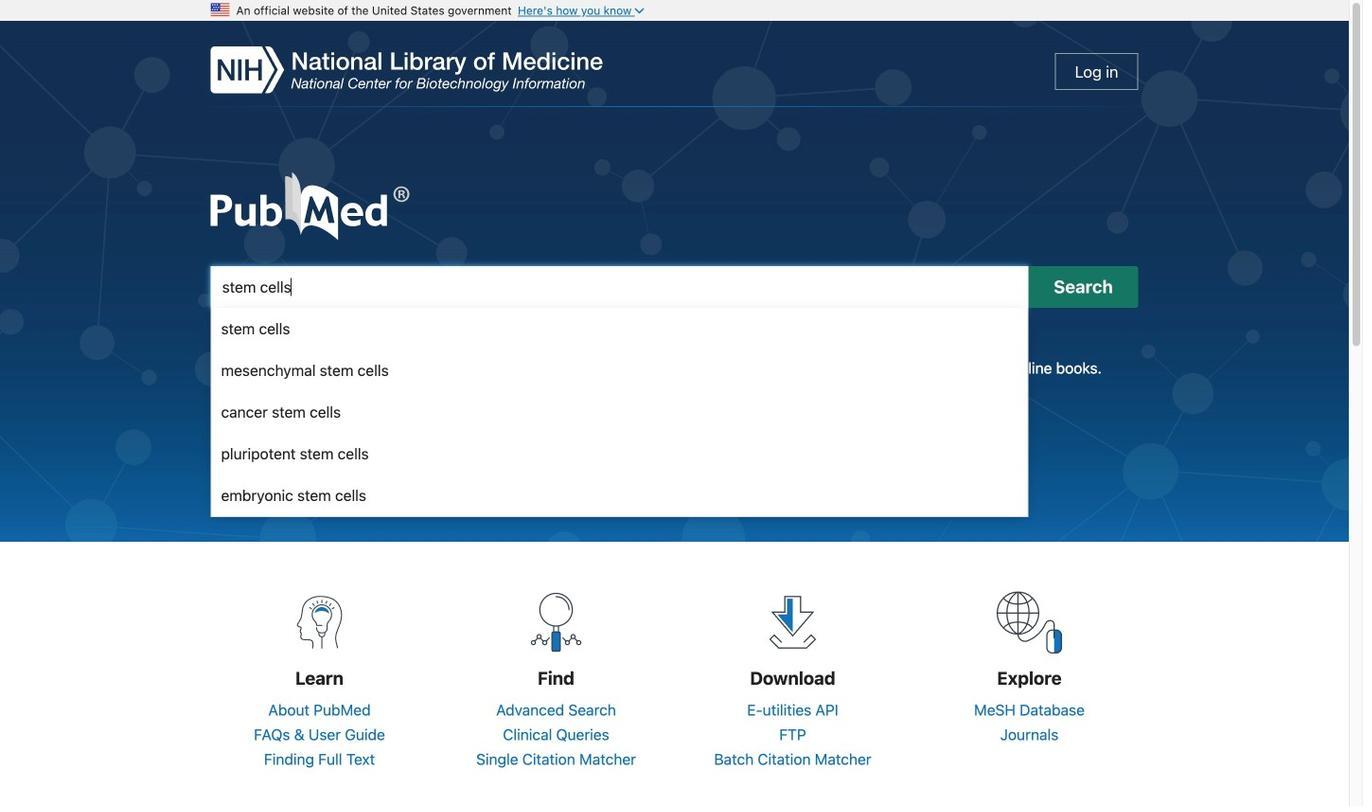 Task type: vqa. For each thing, say whether or not it's contained in the screenshot.
Once on the left of the page
no



Task type: locate. For each thing, give the bounding box(es) containing it.
None search field
[[192, 153, 1158, 517], [211, 266, 1029, 308], [211, 266, 1029, 308]]

4 option from the top
[[212, 433, 1028, 475]]

option
[[212, 308, 1028, 350], [212, 350, 1028, 391], [212, 391, 1028, 433], [212, 433, 1028, 475], [212, 475, 1028, 516]]

none search field pubmed logo
[[192, 153, 1158, 517]]

pubmed logo image
[[211, 172, 410, 240]]

None search field
[[211, 266, 1139, 517]]

3 option from the top
[[212, 391, 1028, 433]]

none search field inside pubmed logo search box
[[211, 266, 1139, 517]]

2 option from the top
[[212, 350, 1028, 391]]

u.s. flag image
[[211, 0, 230, 19]]



Task type: describe. For each thing, give the bounding box(es) containing it.
1 option from the top
[[212, 308, 1028, 350]]

5 option from the top
[[212, 475, 1028, 516]]

nih nlm logo image
[[211, 46, 603, 93]]



